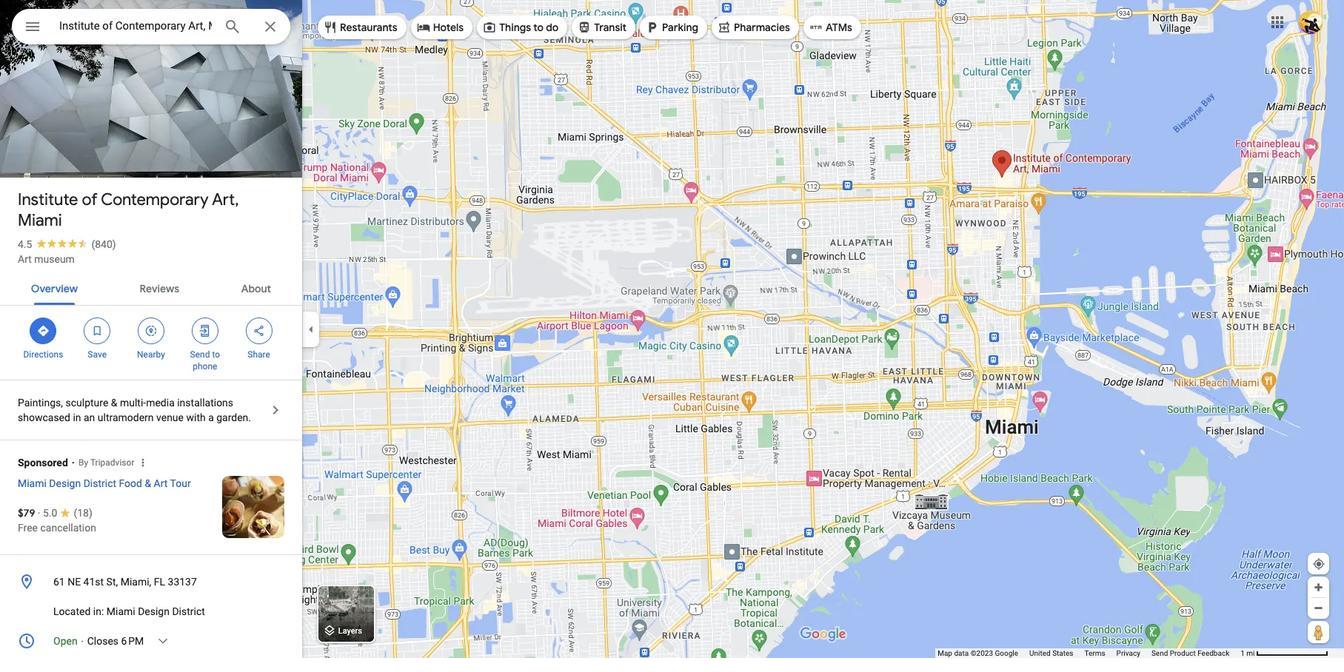 Task type: locate. For each thing, give the bounding box(es) containing it.
installations
[[177, 397, 233, 409]]

in
[[73, 412, 81, 424]]

 search field
[[12, 9, 290, 47]]

transit
[[594, 21, 627, 34]]

©2023
[[971, 649, 993, 658]]

tab list
[[0, 270, 302, 305]]

overview
[[31, 282, 78, 295]]

0 horizontal spatial send
[[190, 350, 210, 360]]

privacy
[[1117, 649, 1140, 658]]

2,032
[[38, 147, 67, 161]]

map data ©2023 google
[[938, 649, 1018, 658]]

840 reviews element
[[91, 238, 116, 250]]

open
[[53, 635, 77, 647]]

a
[[208, 412, 214, 424]]

to for do
[[533, 21, 544, 34]]

located in: miami design district
[[53, 606, 205, 618]]

feedback
[[1198, 649, 1230, 658]]

0 vertical spatial to
[[533, 21, 544, 34]]

miami
[[18, 210, 62, 231], [18, 478, 47, 490], [106, 606, 135, 618]]

none field inside institute of contemporary art, miami field
[[59, 17, 212, 35]]

design
[[49, 478, 81, 490], [138, 606, 170, 618]]

1 vertical spatial district
[[172, 606, 205, 618]]

to inside button
[[533, 21, 544, 34]]

1 horizontal spatial &
[[145, 478, 151, 490]]

google maps element
[[0, 0, 1344, 658]]

1 vertical spatial send
[[1152, 649, 1168, 658]]

0 vertical spatial miami
[[18, 210, 62, 231]]

zoom in image
[[1313, 582, 1324, 593]]

design down 61 ne 41st st, miami, fl 33137 button
[[138, 606, 170, 618]]

zoom out image
[[1313, 603, 1324, 614]]

& up ultramodern on the bottom
[[111, 397, 117, 409]]

phone
[[193, 361, 217, 372]]

google account: ben nelson  
(ben.nelson1980@gmail.com) image
[[1299, 10, 1323, 34]]

0 horizontal spatial &
[[111, 397, 117, 409]]

Institute of Contemporary Art, Miami field
[[12, 9, 290, 44]]

ultramodern
[[98, 412, 154, 424]]


[[144, 323, 158, 339]]

tab list containing overview
[[0, 270, 302, 305]]

sponsored
[[18, 457, 68, 469]]

0 vertical spatial district
[[83, 478, 116, 490]]

0 vertical spatial &
[[111, 397, 117, 409]]

(18)
[[74, 507, 92, 519]]

art down the '4.5'
[[18, 253, 32, 265]]

1 horizontal spatial district
[[172, 606, 205, 618]]

directions
[[23, 350, 63, 360]]

1 horizontal spatial art
[[154, 478, 168, 490]]

miami right in: at the left of the page
[[106, 606, 135, 618]]

to up "phone"
[[212, 350, 220, 360]]

pharmacies
[[734, 21, 790, 34]]

united states
[[1029, 649, 1073, 658]]

1 horizontal spatial to
[[533, 21, 544, 34]]

4.5
[[18, 238, 32, 250]]

0 horizontal spatial to
[[212, 350, 220, 360]]

tripadvisor
[[90, 458, 134, 468]]

61 ne 41st st, miami, fl 33137
[[53, 576, 197, 588]]

1 horizontal spatial send
[[1152, 649, 1168, 658]]

by
[[79, 458, 88, 468]]

photos
[[70, 147, 106, 161]]

footer inside google maps element
[[938, 649, 1241, 658]]

fl
[[154, 576, 165, 588]]

photo of institute of contemporary art, miami image
[[0, 0, 302, 202]]

None field
[[59, 17, 212, 35]]

miami inside the institute of contemporary art, miami
[[18, 210, 62, 231]]

miami down sponsored at the bottom left of page
[[18, 478, 47, 490]]

located
[[53, 606, 91, 618]]

share
[[248, 350, 270, 360]]

art museum button
[[18, 252, 75, 267]]

2,032 photos button
[[11, 141, 112, 167]]

to
[[533, 21, 544, 34], [212, 350, 220, 360]]

privacy button
[[1117, 649, 1140, 658]]

by tripadvisor
[[79, 458, 134, 468]]

0 horizontal spatial design
[[49, 478, 81, 490]]

0 vertical spatial send
[[190, 350, 210, 360]]

art left "tour"
[[154, 478, 168, 490]]

tab list inside google maps element
[[0, 270, 302, 305]]

&
[[111, 397, 117, 409], [145, 478, 151, 490]]

send inside send to phone
[[190, 350, 210, 360]]

send for send to phone
[[190, 350, 210, 360]]

things to do
[[499, 21, 559, 34]]

design down by
[[49, 478, 81, 490]]

parking button
[[640, 10, 707, 45]]

district down by tripadvisor
[[83, 478, 116, 490]]

send inside button
[[1152, 649, 1168, 658]]

to left do
[[533, 21, 544, 34]]

sponsored · by tripadvisor element
[[18, 447, 302, 475]]

in:
[[93, 606, 104, 618]]

about button
[[229, 270, 283, 305]]

0 horizontal spatial art
[[18, 253, 32, 265]]

1 vertical spatial to
[[212, 350, 220, 360]]

showcased
[[18, 412, 70, 424]]

0 vertical spatial art
[[18, 253, 32, 265]]

pharmacies button
[[712, 10, 799, 45]]

1 vertical spatial &
[[145, 478, 151, 490]]

institute of contemporary art, miami
[[18, 190, 239, 231]]

paintings, sculpture & multi-media installations showcased in an ultramodern venue with a garden. button
[[0, 381, 302, 440]]

terms button
[[1085, 649, 1105, 658]]

to inside send to phone
[[212, 350, 220, 360]]

paintings,
[[18, 397, 63, 409]]

& inside paintings, sculpture & multi-media installations showcased in an ultramodern venue with a garden.
[[111, 397, 117, 409]]

hotels button
[[411, 10, 473, 45]]

send up "phone"
[[190, 350, 210, 360]]

united
[[1029, 649, 1051, 658]]

footer
[[938, 649, 1241, 658]]

product
[[1170, 649, 1196, 658]]

multi-
[[120, 397, 146, 409]]

send product feedback
[[1152, 649, 1230, 658]]

food
[[119, 478, 142, 490]]

2 vertical spatial miami
[[106, 606, 135, 618]]

0 horizontal spatial district
[[83, 478, 116, 490]]

1 mi
[[1241, 649, 1255, 658]]

show street view coverage image
[[1308, 621, 1329, 644]]

send left the product
[[1152, 649, 1168, 658]]

hours image
[[18, 632, 36, 650]]

district down 33137
[[172, 606, 205, 618]]

5.0 stars 18 reviews image
[[43, 506, 92, 521]]

institute
[[18, 190, 78, 210]]

tour
[[170, 478, 191, 490]]

parking
[[662, 21, 698, 34]]

1 vertical spatial design
[[138, 606, 170, 618]]

collapse side panel image
[[303, 321, 319, 337]]


[[252, 323, 266, 339]]

1 horizontal spatial design
[[138, 606, 170, 618]]

miami up the '4.5'
[[18, 210, 62, 231]]

miami inside button
[[106, 606, 135, 618]]

footer containing map data ©2023 google
[[938, 649, 1241, 658]]

& right food
[[145, 478, 151, 490]]

museum
[[34, 253, 75, 265]]

district
[[83, 478, 116, 490], [172, 606, 205, 618]]



Task type: describe. For each thing, give the bounding box(es) containing it.
61 ne 41st st, miami, fl 33137 button
[[0, 567, 302, 597]]

restaurants
[[340, 21, 397, 34]]

$79 ·
[[18, 507, 43, 520]]

·
[[38, 507, 40, 519]]


[[37, 323, 50, 339]]

33137
[[168, 576, 197, 588]]

institute of contemporary art, miami main content
[[0, 0, 302, 658]]

with
[[186, 412, 206, 424]]

data
[[954, 649, 969, 658]]

hotels
[[433, 21, 464, 34]]

sculpture
[[66, 397, 108, 409]]

about
[[241, 282, 271, 295]]

(840)
[[91, 238, 116, 250]]

open ⋅ closes 6 pm
[[53, 635, 144, 647]]

save
[[88, 350, 107, 360]]

mi
[[1247, 649, 1255, 658]]

information for institute of contemporary art, miami region
[[0, 567, 302, 658]]

paintings, sculpture & multi-media installations showcased in an ultramodern venue with a garden.
[[18, 397, 251, 424]]

1 vertical spatial art
[[154, 478, 168, 490]]

send product feedback button
[[1152, 649, 1230, 658]]

1
[[1241, 649, 1245, 658]]

do
[[546, 21, 559, 34]]

transit button
[[572, 10, 635, 45]]

states
[[1052, 649, 1073, 658]]

of
[[82, 190, 97, 210]]

cancellation
[[40, 522, 96, 534]]

venue
[[156, 412, 184, 424]]

send to phone
[[190, 350, 220, 372]]

art,
[[212, 190, 239, 210]]

design inside button
[[138, 606, 170, 618]]


[[90, 323, 104, 339]]

4.5 stars image
[[32, 238, 91, 248]]

actions for institute of contemporary art, miami region
[[0, 306, 302, 380]]

restaurants button
[[318, 10, 406, 45]]

1 vertical spatial miami
[[18, 478, 47, 490]]

⋅
[[80, 635, 85, 647]]

2,032 photos
[[38, 147, 106, 161]]

miami design district food & art tour
[[18, 478, 191, 490]]

miami,
[[120, 576, 151, 588]]

1 mi button
[[1241, 649, 1329, 658]]

show open hours for the week image
[[156, 635, 170, 648]]

free
[[18, 522, 38, 534]]

atms button
[[803, 10, 861, 45]]

overview button
[[19, 270, 90, 305]]

free cancellation
[[18, 522, 96, 534]]

nearby
[[137, 350, 165, 360]]

things
[[499, 21, 531, 34]]

google
[[995, 649, 1018, 658]]

st,
[[106, 576, 118, 588]]

art museum
[[18, 253, 75, 265]]

atms
[[826, 21, 852, 34]]

reviews
[[140, 282, 179, 295]]

0 vertical spatial design
[[49, 478, 81, 490]]

map
[[938, 649, 952, 658]]

ne
[[68, 576, 81, 588]]

garden.
[[216, 412, 251, 424]]

things to do button
[[477, 10, 567, 45]]

41st
[[83, 576, 104, 588]]

$79
[[18, 507, 35, 520]]

show your location image
[[1312, 558, 1326, 571]]

6 pm
[[121, 635, 144, 647]]

media
[[146, 397, 175, 409]]

united states button
[[1029, 649, 1073, 658]]

layers
[[338, 627, 362, 636]]

art inside button
[[18, 253, 32, 265]]

an
[[84, 412, 95, 424]]

located in: miami design district button
[[0, 597, 302, 627]]

to for phone
[[212, 350, 220, 360]]


[[24, 16, 41, 37]]

reviews button
[[128, 270, 191, 305]]

 button
[[12, 9, 53, 47]]

terms
[[1085, 649, 1105, 658]]

closes
[[87, 635, 119, 647]]

district inside button
[[172, 606, 205, 618]]

contemporary
[[101, 190, 209, 210]]


[[198, 323, 212, 339]]

send for send product feedback
[[1152, 649, 1168, 658]]



Task type: vqa. For each thing, say whether or not it's contained in the screenshot.
the Suggest an edit on 601 S Ardmore Ave
no



